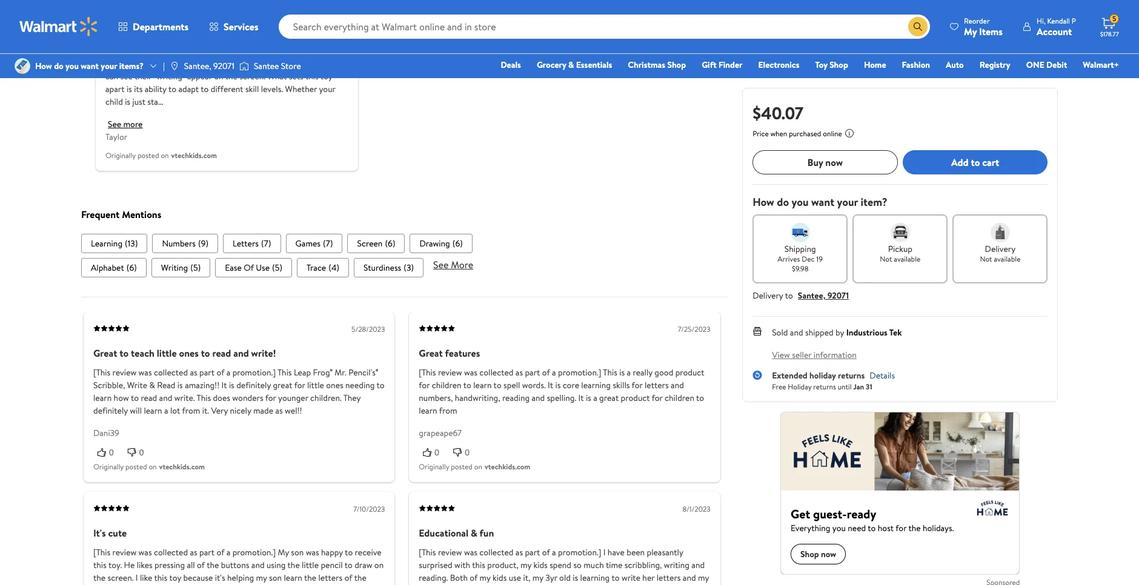 Task type: vqa. For each thing, say whether or not it's contained in the screenshot.


Task type: describe. For each thing, give the bounding box(es) containing it.
write.
[[174, 392, 195, 405]]

1 vertical spatial product
[[621, 392, 650, 405]]

was for it's cute
[[138, 547, 152, 559]]

0 horizontal spatial this
[[197, 392, 211, 405]]

a inside [this review was collected as part of a promotion.] i have been pleasantly surprised with this product, my kids spend so much time scribbling, writing and reading. both of my kids use it, my 3yr old is learning to write her letters and my son who is 5yr old is learning to read. so they both take turns using it. they b
[[552, 547, 556, 559]]

1 vertical spatial children
[[665, 392, 694, 405]]

santee
[[254, 60, 279, 72]]

santee store
[[254, 60, 301, 72]]

3 0 button from the left
[[419, 447, 449, 459]]

originally posted on vtechkids.com for great features
[[419, 462, 530, 472]]

teach
[[131, 347, 154, 360]]

read inside [this review was collected as part of a promotion.] this leap frog® mr. pencil's® scribble, write & read is amazing!! it is definitely great for little ones needing to learn how to read and write. this does wonders for younger children. they definitely will learn a lot from it. very nicely made as wel!!
[[141, 392, 157, 405]]

turns
[[621, 585, 640, 585]]

letters
[[233, 238, 259, 250]]

letters inside [this review was collected as part of a promotion.] this is a really good product for children to learn to spell words. it is core learning skills for letters and numbers,  handwriting,  reading and spelling. it is a great product for children to learn from
[[645, 380, 669, 392]]

see more
[[108, 118, 143, 130]]

pressing
[[155, 559, 185, 571]]

a right spelling.
[[593, 392, 597, 405]]

0 vertical spatial 92071
[[213, 60, 234, 72]]

1 horizontal spatial it
[[548, 380, 553, 392]]

|
[[163, 60, 165, 72]]

for down really
[[632, 380, 643, 392]]

using inside "[this review was collected as part of a promotion.] my son was happy to receive this toy. he likes pressing all of the buttons and using the little pencil to draw on the screen. i like this toy because it's helping my son learn the letters of the alphabet."
[[267, 559, 286, 571]]

son inside [this review was collected as part of a promotion.] i have been pleasantly surprised with this product, my kids spend so much time scribbling, writing and reading. both of my kids use it, my 3yr old is learning to write her letters and my son who is 5yr old is learning to read. so they both take turns using it. they b
[[419, 585, 432, 585]]

list containing learning
[[81, 234, 728, 254]]

children.
[[310, 392, 342, 405]]

see more button
[[108, 118, 143, 130]]

sturdiness
[[364, 262, 401, 274]]

1 horizontal spatial returns
[[838, 370, 865, 382]]

my up read.
[[532, 572, 543, 584]]

review for &
[[438, 547, 462, 559]]

1 (5) from the left
[[190, 262, 201, 274]]

auto
[[946, 59, 964, 71]]

delivery to santee, 92071
[[752, 290, 849, 302]]

for down good
[[652, 392, 663, 405]]

intent image for delivery image
[[990, 223, 1010, 242]]

is right the '5yr'
[[486, 585, 491, 585]]

collected for &
[[479, 547, 514, 559]]

i inside "[this review was collected as part of a promotion.] my son was happy to receive this toy. he likes pressing all of the buttons and using the little pencil to draw on the screen. i like this toy because it's helping my son learn the letters of the alphabet."
[[136, 572, 138, 584]]

price when purchased online
[[752, 128, 842, 139]]

for up numbers,
[[419, 380, 430, 392]]

your for items?
[[101, 60, 117, 72]]

is right spelling.
[[586, 392, 591, 405]]

available for delivery
[[994, 254, 1020, 264]]

made
[[253, 405, 273, 417]]

0 vertical spatial little
[[157, 347, 177, 360]]

see more
[[433, 259, 473, 272]]

great for great features
[[419, 347, 443, 360]]

learn right will
[[144, 405, 162, 417]]

letters inside "[this review was collected as part of a promotion.] my son was happy to receive this toy. he likes pressing all of the buttons and using the little pencil to draw on the screen. i like this toy because it's helping my son learn the letters of the alphabet."
[[318, 572, 342, 584]]

intent image for shipping image
[[790, 223, 810, 242]]

this for great features
[[603, 367, 617, 379]]

collected for cute
[[154, 547, 188, 559]]

so
[[573, 559, 582, 571]]

list item containing learning
[[81, 234, 147, 254]]

it. inside [this review was collected as part of a promotion.] i have been pleasantly surprised with this product, my kids spend so much time scribbling, writing and reading. both of my kids use it, my 3yr old is learning to write her letters and my son who is 5yr old is learning to read. so they both take turns using it. they b
[[663, 585, 670, 585]]

details button
[[869, 370, 895, 382]]

2 (5) from the left
[[272, 262, 282, 274]]

19
[[816, 254, 822, 264]]

is up "write."
[[177, 380, 183, 392]]

lot
[[170, 405, 180, 417]]

5/28/2023
[[352, 325, 385, 335]]

holiday
[[809, 370, 836, 382]]

posted for great to teach little ones to read and write!
[[125, 462, 147, 472]]

0 vertical spatial ones
[[179, 347, 199, 360]]

available for pickup
[[894, 254, 920, 264]]

and right writing
[[692, 559, 705, 571]]

writing (5)
[[161, 262, 201, 274]]

writing
[[161, 262, 188, 274]]

1 horizontal spatial this
[[154, 572, 167, 584]]

list item containing sturdiness
[[354, 259, 424, 278]]

4 0 button from the left
[[449, 447, 479, 459]]

& for educational
[[471, 527, 477, 540]]

christmas
[[628, 59, 665, 71]]

not for pickup
[[880, 254, 892, 264]]

home link
[[859, 58, 892, 72]]

jan
[[853, 381, 864, 392]]

essentials
[[576, 59, 612, 71]]

and down writing
[[683, 572, 696, 584]]

was for educational & fun
[[464, 547, 477, 559]]

was for great features
[[464, 367, 477, 379]]

[this review was collected as part of a promotion.] i have been pleasantly surprised with this product, my kids spend so much time scribbling, writing and reading. both of my kids use it, my 3yr old is learning to write her letters and my son who is 5yr old is learning to read. so they both take turns using it. they b
[[419, 547, 709, 585]]

part for great to teach little ones to read and write!
[[199, 367, 215, 379]]

review for features
[[438, 367, 462, 379]]

because
[[183, 572, 213, 584]]

skills
[[613, 380, 630, 392]]

(6) for screen (6)
[[385, 238, 395, 250]]

and down words.
[[532, 392, 545, 405]]

a inside "[this review was collected as part of a promotion.] my son was happy to receive this toy. he likes pressing all of the buttons and using the little pencil to draw on the screen. i like this toy because it's helping my son learn the letters of the alphabet."
[[226, 547, 230, 559]]

and right 'sold'
[[790, 327, 803, 339]]

from inside [this review was collected as part of a promotion.] this is a really good product for children to learn to spell words. it is core learning skills for letters and numbers,  handwriting,  reading and spelling. it is a great product for children to learn from
[[439, 405, 457, 417]]

learn inside "[this review was collected as part of a promotion.] my son was happy to receive this toy. he likes pressing all of the buttons and using the little pencil to draw on the screen. i like this toy because it's helping my son learn the letters of the alphabet."
[[284, 572, 302, 584]]

1 vertical spatial learning
[[580, 572, 610, 584]]

delivery for to
[[752, 290, 783, 302]]

receive
[[355, 547, 382, 559]]

drawing
[[420, 238, 450, 250]]

toy
[[169, 572, 181, 584]]

Search search field
[[279, 15, 930, 39]]

online
[[823, 128, 842, 139]]

[this for great features
[[419, 367, 436, 379]]

 image for how do you want your items?
[[15, 58, 30, 74]]

on inside "[this review was collected as part of a promotion.] my son was happy to receive this toy. he likes pressing all of the buttons and using the little pencil to draw on the screen. i like this toy because it's helping my son learn the letters of the alphabet."
[[374, 559, 384, 571]]

3yr
[[545, 572, 557, 584]]

list item containing games
[[286, 234, 343, 254]]

as for great features
[[516, 367, 523, 379]]

wel!!
[[285, 405, 302, 417]]

holiday
[[788, 381, 811, 392]]

taylor
[[105, 131, 127, 143]]

as for great to teach little ones to read and write!
[[190, 367, 197, 379]]

words.
[[522, 380, 546, 392]]

items?
[[119, 60, 144, 72]]

departments
[[133, 20, 189, 33]]

it. inside [this review was collected as part of a promotion.] this leap frog® mr. pencil's® scribble, write & read is amazing!! it is definitely great for little ones needing to learn how to read and write. this does wonders for younger children. they definitely will learn a lot from it. very nicely made as wel!!
[[202, 405, 209, 417]]

one debit
[[1026, 59, 1067, 71]]

list item containing trace
[[297, 259, 349, 278]]

my inside "[this review was collected as part of a promotion.] my son was happy to receive this toy. he likes pressing all of the buttons and using the little pencil to draw on the screen. i like this toy because it's helping my son learn the letters of the alphabet."
[[278, 547, 289, 559]]

1 0 button from the left
[[93, 447, 123, 459]]

your for item?
[[837, 195, 858, 210]]

my down 'product,'
[[480, 572, 491, 584]]

$178.77
[[1100, 30, 1119, 38]]

posted for great features
[[451, 462, 473, 472]]

(6) for alphabet (6)
[[126, 262, 137, 274]]

he
[[124, 559, 135, 571]]

1 horizontal spatial santee,
[[798, 290, 825, 302]]

promotion.] for it's cute
[[232, 547, 276, 559]]

reorder my items
[[964, 15, 1003, 38]]

0 horizontal spatial santee,
[[184, 60, 211, 72]]

0 horizontal spatial kids
[[493, 572, 507, 584]]

tek
[[889, 327, 902, 339]]

1 horizontal spatial 92071
[[827, 290, 849, 302]]

[this for educational & fun
[[419, 547, 436, 559]]

buttons
[[221, 559, 249, 571]]

helping
[[227, 572, 254, 584]]

read.
[[535, 585, 553, 585]]

originally posted on vtechkids.com down more
[[105, 150, 217, 161]]

list item containing screen
[[347, 234, 405, 254]]

take
[[603, 585, 619, 585]]

review for cute
[[112, 547, 136, 559]]

0 vertical spatial children
[[432, 380, 461, 392]]

delivery for not
[[985, 243, 1015, 255]]

numbers,
[[419, 392, 453, 405]]

features
[[445, 347, 480, 360]]

buy now
[[807, 156, 843, 169]]

is down the both
[[451, 585, 456, 585]]

using inside [this review was collected as part of a promotion.] i have been pleasantly surprised with this product, my kids spend so much time scribbling, writing and reading. both of my kids use it, my 3yr old is learning to write her letters and my son who is 5yr old is learning to read. so they both take turns using it. they b
[[642, 585, 661, 585]]

buy now button
[[752, 150, 898, 175]]

really
[[633, 367, 653, 379]]

trace
[[307, 262, 326, 274]]

& inside [this review was collected as part of a promotion.] this leap frog® mr. pencil's® scribble, write & read is amazing!! it is definitely great for little ones needing to learn how to read and write. this does wonders for younger children. they definitely will learn a lot from it. very nicely made as wel!!
[[149, 380, 155, 392]]

leap
[[294, 367, 311, 379]]

Walmart Site-Wide search field
[[279, 15, 930, 39]]

learning inside [this review was collected as part of a promotion.] this is a really good product for children to learn to spell words. it is core learning skills for letters and numbers,  handwriting,  reading and spelling. it is a great product for children to learn from
[[581, 380, 611, 392]]

as left wel!!
[[275, 405, 283, 417]]

is up they
[[573, 572, 578, 584]]

it's
[[93, 527, 106, 540]]

my up it,
[[520, 559, 531, 571]]

originally down "taylor"
[[105, 150, 136, 161]]

1 horizontal spatial definitely
[[236, 380, 271, 392]]

learn up "handwriting,"
[[473, 380, 492, 392]]

0 vertical spatial product
[[675, 367, 705, 379]]

from inside [this review was collected as part of a promotion.] this leap frog® mr. pencil's® scribble, write & read is amazing!! it is definitely great for little ones needing to learn how to read and write. this does wonders for younger children. they definitely will learn a lot from it. very nicely made as wel!!
[[182, 405, 200, 417]]

santee, 92071 button
[[798, 290, 849, 302]]

screen
[[357, 238, 383, 250]]

deals link
[[495, 58, 526, 72]]

scribble,
[[93, 380, 125, 392]]

grapeape67
[[419, 428, 462, 440]]

do for how do you want your items?
[[54, 60, 63, 72]]

information
[[813, 349, 856, 361]]

shipped
[[805, 327, 833, 339]]

spelling.
[[547, 392, 576, 405]]

santee, 92071
[[184, 60, 234, 72]]

list item containing numbers
[[152, 234, 218, 254]]

it's cute
[[93, 527, 127, 540]]

originally for great to teach little ones to read and write!
[[93, 462, 124, 472]]

for down leap
[[294, 380, 305, 392]]

originally for great features
[[419, 462, 449, 472]]

letters (7)
[[233, 238, 271, 250]]

shipping
[[784, 243, 816, 255]]

1 horizontal spatial kids
[[533, 559, 548, 571]]

learn down numbers,
[[419, 405, 437, 417]]

her
[[643, 572, 655, 584]]

vtechkids.com for great to teach little ones to read and write!
[[159, 462, 205, 472]]

and inside "[this review was collected as part of a promotion.] my son was happy to receive this toy. he likes pressing all of the buttons and using the little pencil to draw on the screen. i like this toy because it's helping my son learn the letters of the alphabet."
[[251, 559, 265, 571]]

of inside [this review was collected as part of a promotion.] this is a really good product for children to learn to spell words. it is core learning skills for letters and numbers,  handwriting,  reading and spelling. it is a great product for children to learn from
[[542, 367, 550, 379]]

view seller information
[[772, 349, 856, 361]]

& for grocery
[[568, 59, 574, 71]]

a up "does"
[[226, 367, 230, 379]]

time
[[606, 559, 623, 571]]

a up spelling.
[[552, 367, 556, 379]]

free
[[772, 381, 786, 392]]

my inside "[this review was collected as part of a promotion.] my son was happy to receive this toy. he likes pressing all of the buttons and using the little pencil to draw on the screen. i like this toy because it's helping my son learn the letters of the alphabet."
[[256, 572, 267, 584]]

games
[[295, 238, 321, 250]]

[this for it's cute
[[93, 547, 110, 559]]

nicely
[[230, 405, 251, 417]]



Task type: locate. For each thing, give the bounding box(es) containing it.
1 horizontal spatial great
[[599, 392, 619, 405]]

do for how do you want your item?
[[777, 195, 789, 210]]

how for how do you want your items?
[[35, 60, 52, 72]]

review for to
[[112, 367, 136, 379]]

list item containing writing
[[151, 259, 210, 278]]

and down good
[[671, 380, 684, 392]]

see more button
[[433, 259, 473, 272]]

legal information image
[[844, 128, 854, 138]]

collected for features
[[479, 367, 514, 379]]

0 horizontal spatial you
[[65, 60, 79, 72]]

item?
[[860, 195, 887, 210]]

review down great features
[[438, 367, 462, 379]]

0 vertical spatial delivery
[[985, 243, 1015, 255]]

1 horizontal spatial your
[[837, 195, 858, 210]]

0 horizontal spatial returns
[[813, 381, 836, 392]]

learn down scribble,
[[93, 392, 112, 405]]

1 horizontal spatial son
[[291, 547, 304, 559]]

very
[[211, 405, 228, 417]]

electronics
[[758, 59, 800, 71]]

alphabet
[[91, 262, 124, 274]]

[this inside "[this review was collected as part of a promotion.] my son was happy to receive this toy. he likes pressing all of the buttons and using the little pencil to draw on the screen. i like this toy because it's helping my son learn the letters of the alphabet."
[[93, 547, 110, 559]]

grocery & essentials
[[537, 59, 612, 71]]

does
[[213, 392, 230, 405]]

0 horizontal spatial great
[[93, 347, 117, 360]]

for up made
[[265, 392, 276, 405]]

(7) for games (7)
[[323, 238, 333, 250]]

1 horizontal spatial they
[[671, 585, 689, 585]]

dec
[[802, 254, 814, 264]]

list item
[[81, 234, 147, 254], [152, 234, 218, 254], [223, 234, 281, 254], [286, 234, 343, 254], [347, 234, 405, 254], [410, 234, 473, 254], [81, 259, 147, 278], [151, 259, 210, 278], [215, 259, 292, 278], [297, 259, 349, 278], [354, 259, 424, 278]]

this inside [this review was collected as part of a promotion.] this is a really good product for children to learn to spell words. it is core learning skills for letters and numbers,  handwriting,  reading and spelling. it is a great product for children to learn from
[[603, 367, 617, 379]]

toy
[[815, 59, 828, 71]]

shop right toy
[[830, 59, 848, 71]]

grocery
[[537, 59, 566, 71]]

0 down "handwriting,"
[[465, 448, 470, 458]]

 image down the walmart "image"
[[15, 58, 30, 74]]

ease of use (5)
[[225, 262, 282, 274]]

8/1/2023
[[683, 504, 711, 514]]

and inside [this review was collected as part of a promotion.] this leap frog® mr. pencil's® scribble, write & read is amazing!! it is definitely great for little ones needing to learn how to read and write. this does wonders for younger children. they definitely will learn a lot from it. very nicely made as wel!!
[[159, 392, 172, 405]]

was up likes
[[138, 547, 152, 559]]

and up helping
[[251, 559, 265, 571]]

was inside [this review was collected as part of a promotion.] this is a really good product for children to learn to spell words. it is core learning skills for letters and numbers,  handwriting,  reading and spelling. it is a great product for children to learn from
[[464, 367, 477, 379]]

returns left until
[[813, 381, 836, 392]]

product,
[[487, 559, 518, 571]]

(6) inside see more list
[[126, 262, 137, 274]]

(5) right the writing
[[190, 262, 201, 274]]

my inside the reorder my items
[[964, 25, 977, 38]]

promotion.] inside [this review was collected as part of a promotion.] this leap frog® mr. pencil's® scribble, write & read is amazing!! it is definitely great for little ones needing to learn how to read and write. this does wonders for younger children. they definitely will learn a lot from it. very nicely made as wel!!
[[232, 367, 276, 379]]

review inside [this review was collected as part of a promotion.] this is a really good product for children to learn to spell words. it is core learning skills for letters and numbers,  handwriting,  reading and spelling. it is a great product for children to learn from
[[438, 367, 462, 379]]

when
[[770, 128, 787, 139]]

p
[[1072, 15, 1076, 26]]

[this up surprised
[[419, 547, 436, 559]]

0 horizontal spatial son
[[269, 572, 282, 584]]

i
[[603, 547, 606, 559], [136, 572, 138, 584]]

a left "lot"
[[164, 405, 168, 417]]

see for see more
[[108, 118, 121, 130]]

intent image for pickup image
[[890, 223, 910, 242]]

1 horizontal spatial &
[[471, 527, 477, 540]]

[this up toy.
[[93, 547, 110, 559]]

want for items?
[[81, 60, 99, 72]]

0 vertical spatial old
[[559, 572, 571, 584]]

0 horizontal spatial definitely
[[93, 405, 128, 417]]

industrious
[[846, 327, 887, 339]]

0 vertical spatial i
[[603, 547, 606, 559]]

2 available from the left
[[994, 254, 1020, 264]]

0 vertical spatial my
[[964, 25, 977, 38]]

as for educational & fun
[[516, 547, 523, 559]]

of
[[244, 262, 254, 274]]

available inside "pickup not available"
[[894, 254, 920, 264]]

great inside [this review was collected as part of a promotion.] this is a really good product for children to learn to spell words. it is core learning skills for letters and numbers,  handwriting,  reading and spelling. it is a great product for children to learn from
[[599, 392, 619, 405]]

use
[[256, 262, 270, 274]]

(7) for letters (7)
[[261, 238, 271, 250]]

posted down more
[[138, 150, 159, 161]]

items
[[979, 25, 1003, 38]]

originally posted on vtechkids.com for great to teach little ones to read and write!
[[93, 462, 205, 472]]

originally posted on vtechkids.com
[[105, 150, 217, 161], [93, 462, 205, 472], [419, 462, 530, 472]]

0 horizontal spatial this
[[93, 559, 107, 571]]

collected up pressing
[[154, 547, 188, 559]]

0 vertical spatial kids
[[533, 559, 548, 571]]

deals
[[501, 59, 521, 71]]

(6) up see more button
[[453, 238, 463, 250]]

how for how do you want your item?
[[752, 195, 774, 210]]

shop right christmas
[[667, 59, 686, 71]]

2 horizontal spatial it
[[578, 392, 584, 405]]

0 vertical spatial using
[[267, 559, 286, 571]]

part up the amazing!!
[[199, 367, 215, 379]]

both
[[584, 585, 601, 585]]

store
[[281, 60, 301, 72]]

1 horizontal spatial using
[[642, 585, 661, 585]]

1 vertical spatial santee,
[[798, 290, 825, 302]]

list item up ease of use (5)
[[223, 234, 281, 254]]

definitely up wonders
[[236, 380, 271, 392]]

1 not from the left
[[880, 254, 892, 264]]

review inside [this review was collected as part of a promotion.] this leap frog® mr. pencil's® scribble, write & read is amazing!! it is definitely great for little ones needing to learn how to read and write. this does wonders for younger children. they definitely will learn a lot from it. very nicely made as wel!!
[[112, 367, 136, 379]]

is up "does"
[[229, 380, 234, 392]]

0 horizontal spatial (7)
[[261, 238, 271, 250]]

and left write!
[[233, 347, 249, 360]]

originally posted on vtechkids.com down dani39
[[93, 462, 205, 472]]

promotion.] inside "[this review was collected as part of a promotion.] my son was happy to receive this toy. he likes pressing all of the buttons and using the little pencil to draw on the screen. i like this toy because it's helping my son learn the letters of the alphabet."
[[232, 547, 276, 559]]

delivery down intent image for delivery
[[985, 243, 1015, 255]]

a left really
[[627, 367, 631, 379]]

2 vertical spatial learning
[[493, 585, 523, 585]]

0 horizontal spatial ones
[[179, 347, 199, 360]]

fashion
[[902, 59, 930, 71]]

you for how do you want your item?
[[791, 195, 808, 210]]

little inside "[this review was collected as part of a promotion.] my son was happy to receive this toy. he likes pressing all of the buttons and using the little pencil to draw on the screen. i like this toy because it's helping my son learn the letters of the alphabet."
[[302, 559, 319, 571]]

1 vertical spatial you
[[791, 195, 808, 210]]

little inside [this review was collected as part of a promotion.] this leap frog® mr. pencil's® scribble, write & read is amazing!! it is definitely great for little ones needing to learn how to read and write. this does wonders for younger children. they definitely will learn a lot from it. very nicely made as wel!!
[[307, 380, 324, 392]]

0 vertical spatial do
[[54, 60, 63, 72]]

list item down numbers
[[151, 259, 210, 278]]

1 horizontal spatial available
[[994, 254, 1020, 264]]

2 shop from the left
[[830, 59, 848, 71]]

view seller information link
[[772, 349, 856, 361]]

part for it's cute
[[199, 547, 215, 559]]

from down numbers,
[[439, 405, 457, 417]]

delivery inside delivery not available
[[985, 243, 1015, 255]]

0 horizontal spatial shop
[[667, 59, 686, 71]]

(6) right screen
[[385, 238, 395, 250]]

0 horizontal spatial old
[[472, 585, 484, 585]]

they inside [this review was collected as part of a promotion.] this leap frog® mr. pencil's® scribble, write & read is amazing!! it is definitely great for little ones needing to learn how to read and write. this does wonders for younger children. they definitely will learn a lot from it. very nicely made as wel!!
[[343, 392, 361, 405]]

ones inside [this review was collected as part of a promotion.] this leap frog® mr. pencil's® scribble, write & read is amazing!! it is definitely great for little ones needing to learn how to read and write. this does wonders for younger children. they definitely will learn a lot from it. very nicely made as wel!!
[[326, 380, 343, 392]]

search icon image
[[913, 22, 923, 32]]

they
[[343, 392, 361, 405], [671, 585, 689, 585]]

gift
[[702, 59, 717, 71]]

drawing (6)
[[420, 238, 463, 250]]

learn
[[473, 380, 492, 392], [93, 392, 112, 405], [144, 405, 162, 417], [419, 405, 437, 417], [284, 572, 302, 584]]

list item containing ease of use
[[215, 259, 292, 278]]

ease
[[225, 262, 242, 274]]

review inside [this review was collected as part of a promotion.] i have been pleasantly surprised with this product, my kids spend so much time scribbling, writing and reading. both of my kids use it, my 3yr old is learning to write her letters and my son who is 5yr old is learning to read. so they both take turns using it. they b
[[438, 547, 462, 559]]

promotion.] for great features
[[558, 367, 601, 379]]

promotion.] inside [this review was collected as part of a promotion.] i have been pleasantly surprised with this product, my kids spend so much time scribbling, writing and reading. both of my kids use it, my 3yr old is learning to write her letters and my son who is 5yr old is learning to read. so they both take turns using it. they b
[[558, 547, 601, 559]]

review
[[112, 367, 136, 379], [438, 367, 462, 379], [112, 547, 136, 559], [438, 547, 462, 559]]

pencil
[[321, 559, 343, 571]]

departments button
[[108, 12, 199, 41]]

see for see more
[[433, 259, 449, 272]]

0 horizontal spatial great
[[273, 380, 292, 392]]

part inside "[this review was collected as part of a promotion.] my son was happy to receive this toy. he likes pressing all of the buttons and using the little pencil to draw on the screen. i like this toy because it's helping my son learn the letters of the alphabet."
[[199, 547, 215, 559]]

1 (7) from the left
[[261, 238, 271, 250]]

0 for 4th 0 button
[[465, 448, 470, 458]]

posted down will
[[125, 462, 147, 472]]

0 horizontal spatial using
[[267, 559, 286, 571]]

purchased
[[789, 128, 821, 139]]

(6) for drawing (6)
[[453, 238, 463, 250]]

how do you want your items?
[[35, 60, 144, 72]]

see up "taylor"
[[108, 118, 121, 130]]

see inside list
[[433, 259, 449, 272]]

educational & fun
[[419, 527, 494, 540]]

this inside [this review was collected as part of a promotion.] i have been pleasantly surprised with this product, my kids spend so much time scribbling, writing and reading. both of my kids use it, my 3yr old is learning to write her letters and my son who is 5yr old is learning to read. so they both take turns using it. they b
[[472, 559, 485, 571]]

review inside "[this review was collected as part of a promotion.] my son was happy to receive this toy. he likes pressing all of the buttons and using the little pencil to draw on the screen. i like this toy because it's helping my son learn the letters of the alphabet."
[[112, 547, 136, 559]]

0 for 4th 0 button from the right
[[109, 448, 114, 458]]

1 horizontal spatial how
[[752, 195, 774, 210]]

as up all
[[190, 547, 197, 559]]

2 vertical spatial son
[[419, 585, 432, 585]]

originally posted on vtechkids.com down grapeape67
[[419, 462, 530, 472]]

shop for christmas shop
[[667, 59, 686, 71]]

of inside [this review was collected as part of a promotion.] this leap frog® mr. pencil's® scribble, write & read is amazing!! it is definitely great for little ones needing to learn how to read and write. this does wonders for younger children. they definitely will learn a lot from it. very nicely made as wel!!
[[217, 367, 224, 379]]

1 horizontal spatial not
[[980, 254, 992, 264]]

learning
[[581, 380, 611, 392], [580, 572, 610, 584], [493, 585, 523, 585]]

this left toy.
[[93, 559, 107, 571]]

as inside [this review was collected as part of a promotion.] this is a really good product for children to learn to spell words. it is core learning skills for letters and numbers,  handwriting,  reading and spelling. it is a great product for children to learn from
[[516, 367, 523, 379]]

1 available from the left
[[894, 254, 920, 264]]

1 great from the left
[[93, 347, 117, 360]]

spend
[[550, 559, 571, 571]]

arrives
[[777, 254, 800, 264]]

1 vertical spatial little
[[307, 380, 324, 392]]

1 horizontal spatial it.
[[663, 585, 670, 585]]

1 vertical spatial old
[[472, 585, 484, 585]]

see
[[108, 118, 121, 130], [433, 259, 449, 272]]

0 horizontal spatial my
[[278, 547, 289, 559]]

2 not from the left
[[980, 254, 992, 264]]

list item down screen (6)
[[354, 259, 424, 278]]

0 horizontal spatial they
[[343, 392, 361, 405]]

it up "does"
[[222, 380, 227, 392]]

2 from from the left
[[439, 405, 457, 417]]

santee, right |
[[184, 60, 211, 72]]

&
[[568, 59, 574, 71], [149, 380, 155, 392], [471, 527, 477, 540]]

(13)
[[125, 238, 138, 250]]

product right good
[[675, 367, 705, 379]]

not for delivery
[[980, 254, 992, 264]]

1 horizontal spatial see
[[433, 259, 449, 272]]

not down intent image for pickup
[[880, 254, 892, 264]]

you for how do you want your items?
[[65, 60, 79, 72]]

as inside [this review was collected as part of a promotion.] i have been pleasantly surprised with this product, my kids spend so much time scribbling, writing and reading. both of my kids use it, my 3yr old is learning to write her letters and my son who is 5yr old is learning to read. so they both take turns using it. they b
[[516, 547, 523, 559]]

my right her
[[698, 572, 709, 584]]

92071 down services popup button
[[213, 60, 234, 72]]

you up the "intent image for shipping"
[[791, 195, 808, 210]]

learning up the both
[[580, 572, 610, 584]]

good
[[655, 367, 673, 379]]

they down writing
[[671, 585, 689, 585]]

returns left 31
[[838, 370, 865, 382]]

collected inside "[this review was collected as part of a promotion.] my son was happy to receive this toy. he likes pressing all of the buttons and using the little pencil to draw on the screen. i like this toy because it's helping my son learn the letters of the alphabet."
[[154, 547, 188, 559]]

promotion.] for great to teach little ones to read and write!
[[232, 367, 276, 379]]

by
[[835, 327, 844, 339]]

little right teach
[[157, 347, 177, 360]]

writing
[[664, 559, 690, 571]]

[this inside [this review was collected as part of a promotion.] this is a really good product for children to learn to spell words. it is core learning skills for letters and numbers,  handwriting,  reading and spelling. it is a great product for children to learn from
[[419, 367, 436, 379]]

definitely down the how
[[93, 405, 128, 417]]

this for great to teach little ones to read and write!
[[277, 367, 292, 379]]

2 (7) from the left
[[323, 238, 333, 250]]

2 0 button from the left
[[123, 447, 154, 459]]

(4)
[[329, 262, 339, 274]]

1 vertical spatial 92071
[[827, 290, 849, 302]]

posted down grapeape67
[[451, 462, 473, 472]]

price
[[752, 128, 769, 139]]

alphabet.
[[93, 585, 127, 585]]

list item down the letters (7)
[[215, 259, 292, 278]]

is left core at the bottom
[[555, 380, 561, 392]]

great up scribble,
[[93, 347, 117, 360]]

1 horizontal spatial  image
[[170, 61, 179, 71]]

walmart+
[[1083, 59, 1119, 71]]

2 horizontal spatial &
[[568, 59, 574, 71]]

1 vertical spatial i
[[136, 572, 138, 584]]

 image
[[15, 58, 30, 74], [170, 61, 179, 71]]

as inside "[this review was collected as part of a promotion.] my son was happy to receive this toy. he likes pressing all of the buttons and using the little pencil to draw on the screen. i like this toy because it's helping my son learn the letters of the alphabet."
[[190, 547, 197, 559]]

learning right core at the bottom
[[581, 380, 611, 392]]

promotion.] up core at the bottom
[[558, 367, 601, 379]]

using right buttons in the bottom left of the page
[[267, 559, 286, 571]]

1 vertical spatial see
[[433, 259, 449, 272]]

great inside [this review was collected as part of a promotion.] this leap frog® mr. pencil's® scribble, write & read is amazing!! it is definitely great for little ones needing to learn how to read and write. this does wonders for younger children. they definitely will learn a lot from it. very nicely made as wel!!
[[273, 380, 292, 392]]

2 great from the left
[[419, 347, 443, 360]]

electronics link
[[753, 58, 805, 72]]

collected inside [this review was collected as part of a promotion.] this leap frog® mr. pencil's® scribble, write & read is amazing!! it is definitely great for little ones needing to learn how to read and write. this does wonders for younger children. they definitely will learn a lot from it. very nicely made as wel!!
[[154, 367, 188, 379]]

1 vertical spatial &
[[149, 380, 155, 392]]

0 horizontal spatial &
[[149, 380, 155, 392]]

1 horizontal spatial children
[[665, 392, 694, 405]]

extended holiday returns details free holiday returns until jan 31
[[772, 370, 895, 392]]

this left toy
[[154, 572, 167, 584]]

[this for great to teach little ones to read and write!
[[93, 367, 110, 379]]

$40.07
[[752, 101, 803, 125]]

[this up numbers,
[[419, 367, 436, 379]]

0 horizontal spatial 92071
[[213, 60, 234, 72]]

0 horizontal spatial (5)
[[190, 262, 201, 274]]

2 0 from the left
[[139, 448, 144, 458]]

shipping arrives dec 19 $9.98
[[777, 243, 822, 274]]

7/10/2023
[[353, 504, 385, 514]]

old right the '5yr'
[[472, 585, 484, 585]]

0 vertical spatial definitely
[[236, 380, 271, 392]]

great for great to teach little ones to read and write!
[[93, 347, 117, 360]]

write!
[[251, 347, 276, 360]]

read up the amazing!!
[[212, 347, 231, 360]]

0 down will
[[139, 448, 144, 458]]

(3)
[[404, 262, 414, 274]]

son left happy
[[291, 547, 304, 559]]

promotion.] inside [this review was collected as part of a promotion.] this is a really good product for children to learn to spell words. it is core learning skills for letters and numbers,  handwriting,  reading and spelling. it is a great product for children to learn from
[[558, 367, 601, 379]]

was inside [this review was collected as part of a promotion.] this leap frog® mr. pencil's® scribble, write & read is amazing!! it is definitely great for little ones needing to learn how to read and write. this does wonders for younger children. they definitely will learn a lot from it. very nicely made as wel!!
[[138, 367, 152, 379]]

frequent mentions
[[81, 208, 161, 221]]

(9)
[[198, 238, 208, 250]]

1 from from the left
[[182, 405, 200, 417]]

and down read in the bottom of the page
[[159, 392, 172, 405]]

0 for third 0 button
[[435, 448, 439, 458]]

i inside [this review was collected as part of a promotion.] i have been pleasantly surprised with this product, my kids spend so much time scribbling, writing and reading. both of my kids use it, my 3yr old is learning to write her letters and my son who is 5yr old is learning to read. so they both take turns using it. they b
[[603, 547, 606, 559]]

services
[[224, 20, 259, 33]]

not inside delivery not available
[[980, 254, 992, 264]]

see more list
[[81, 259, 728, 278]]

1 horizontal spatial (5)
[[272, 262, 282, 274]]

5
[[1113, 13, 1117, 24]]

it inside [this review was collected as part of a promotion.] this leap frog® mr. pencil's® scribble, write & read is amazing!! it is definitely great for little ones needing to learn how to read and write. this does wonders for younger children. they definitely will learn a lot from it. very nicely made as wel!!
[[222, 380, 227, 392]]

available down intent image for pickup
[[894, 254, 920, 264]]

1 horizontal spatial ones
[[326, 380, 343, 392]]

0 horizontal spatial how
[[35, 60, 52, 72]]

available inside delivery not available
[[994, 254, 1020, 264]]

was for great to teach little ones to read and write!
[[138, 367, 152, 379]]

part inside [this review was collected as part of a promotion.] this is a really good product for children to learn to spell words. it is core learning skills for letters and numbers,  handwriting,  reading and spelling. it is a great product for children to learn from
[[525, 367, 540, 379]]

as for it's cute
[[190, 547, 197, 559]]

been
[[627, 547, 645, 559]]

1 shop from the left
[[667, 59, 686, 71]]

your left item?
[[837, 195, 858, 210]]

1 0 from the left
[[109, 448, 114, 458]]

they
[[566, 585, 582, 585]]

collected for to
[[154, 367, 188, 379]]

it,
[[523, 572, 530, 584]]

want for item?
[[811, 195, 834, 210]]

cute
[[108, 527, 127, 540]]

was left happy
[[306, 547, 319, 559]]

1 horizontal spatial from
[[439, 405, 457, 417]]

0 vertical spatial santee,
[[184, 60, 211, 72]]

screen.
[[108, 572, 134, 584]]

92071 up sold and shipped by industrious tek
[[827, 290, 849, 302]]

a up buttons in the bottom left of the page
[[226, 547, 230, 559]]

part inside [this review was collected as part of a promotion.] this leap frog® mr. pencil's® scribble, write & read is amazing!! it is definitely great for little ones needing to learn how to read and write. this does wonders for younger children. they definitely will learn a lot from it. very nicely made as wel!!
[[199, 367, 215, 379]]

0 vertical spatial &
[[568, 59, 574, 71]]

mentions
[[122, 208, 161, 221]]

2 horizontal spatial this
[[603, 367, 617, 379]]

0 horizontal spatial product
[[621, 392, 650, 405]]

part for educational & fun
[[525, 547, 540, 559]]

[this inside [this review was collected as part of a promotion.] this leap frog® mr. pencil's® scribble, write & read is amazing!! it is definitely great for little ones needing to learn how to read and write. this does wonders for younger children. they definitely will learn a lot from it. very nicely made as wel!!
[[93, 367, 110, 379]]

1 horizontal spatial my
[[964, 25, 977, 38]]

your left items?
[[101, 60, 117, 72]]

review up with
[[438, 547, 462, 559]]

auto link
[[940, 58, 969, 72]]

part inside [this review was collected as part of a promotion.] i have been pleasantly surprised with this product, my kids spend so much time scribbling, writing and reading. both of my kids use it, my 3yr old is learning to write her letters and my son who is 5yr old is learning to read. so they both take turns using it. they b
[[525, 547, 540, 559]]

0 vertical spatial great
[[273, 380, 292, 392]]

this
[[93, 559, 107, 571], [472, 559, 485, 571], [154, 572, 167, 584]]

shop for toy shop
[[830, 59, 848, 71]]

letters down writing
[[657, 572, 681, 584]]

1 vertical spatial my
[[278, 547, 289, 559]]

1 horizontal spatial (7)
[[323, 238, 333, 250]]

my left items
[[964, 25, 977, 38]]

0 horizontal spatial delivery
[[752, 290, 783, 302]]

1 vertical spatial using
[[642, 585, 661, 585]]

children down good
[[665, 392, 694, 405]]

kids down 'product,'
[[493, 572, 507, 584]]

0 horizontal spatial children
[[432, 380, 461, 392]]

want
[[81, 60, 99, 72], [811, 195, 834, 210]]

1 vertical spatial how
[[752, 195, 774, 210]]

0 vertical spatial son
[[291, 547, 304, 559]]

my right helping
[[256, 572, 267, 584]]

this down the amazing!!
[[197, 392, 211, 405]]

promotion.] for educational & fun
[[558, 547, 601, 559]]

reorder
[[964, 15, 990, 26]]

part for great features
[[525, 367, 540, 379]]

not inside "pickup not available"
[[880, 254, 892, 264]]

they inside [this review was collected as part of a promotion.] i have been pleasantly surprised with this product, my kids spend so much time scribbling, writing and reading. both of my kids use it, my 3yr old is learning to write her letters and my son who is 5yr old is learning to read. so they both take turns using it. they b
[[671, 585, 689, 585]]

list item up trace
[[286, 234, 343, 254]]

numbers
[[162, 238, 196, 250]]

4 0 from the left
[[465, 448, 470, 458]]

fashion link
[[897, 58, 936, 72]]

spell
[[504, 380, 520, 392]]

0 horizontal spatial read
[[141, 392, 157, 405]]

0 horizontal spatial it
[[222, 380, 227, 392]]

0 vertical spatial your
[[101, 60, 117, 72]]

was up with
[[464, 547, 477, 559]]

my
[[964, 25, 977, 38], [278, 547, 289, 559]]

1 vertical spatial it.
[[663, 585, 670, 585]]

& left read in the bottom of the page
[[149, 380, 155, 392]]

0 horizontal spatial i
[[136, 572, 138, 584]]

0 horizontal spatial it.
[[202, 405, 209, 417]]

1 horizontal spatial product
[[675, 367, 705, 379]]

0 horizontal spatial see
[[108, 118, 121, 130]]

delivery up 'sold'
[[752, 290, 783, 302]]

1 horizontal spatial (6)
[[385, 238, 395, 250]]

was down features
[[464, 367, 477, 379]]

buy
[[807, 156, 823, 169]]

1 horizontal spatial great
[[419, 347, 443, 360]]

vtechkids.com for great features
[[485, 462, 530, 472]]

list
[[81, 234, 728, 254]]

little
[[157, 347, 177, 360], [307, 380, 324, 392], [302, 559, 319, 571]]

1 vertical spatial read
[[141, 392, 157, 405]]

my
[[520, 559, 531, 571], [256, 572, 267, 584], [480, 572, 491, 584], [532, 572, 543, 584], [698, 572, 709, 584]]

0 vertical spatial read
[[212, 347, 231, 360]]

 image
[[239, 60, 249, 72]]

product
[[675, 367, 705, 379], [621, 392, 650, 405]]

walmart image
[[19, 17, 98, 36]]

this for cute
[[93, 559, 107, 571]]

to inside button
[[971, 156, 980, 169]]

list item containing letters
[[223, 234, 281, 254]]

0 for third 0 button from the right
[[139, 448, 144, 458]]

2 horizontal spatial (6)
[[453, 238, 463, 250]]

1 horizontal spatial old
[[559, 572, 571, 584]]

santee, down $9.98
[[798, 290, 825, 302]]

list item up sturdiness
[[347, 234, 405, 254]]

list item containing drawing
[[410, 234, 473, 254]]

little left pencil
[[302, 559, 319, 571]]

it. left very
[[202, 405, 209, 417]]

(7) right games
[[323, 238, 333, 250]]

 image for santee, 92071
[[170, 61, 179, 71]]

1 horizontal spatial this
[[277, 367, 292, 379]]

1 vertical spatial they
[[671, 585, 689, 585]]

1 horizontal spatial delivery
[[985, 243, 1015, 255]]

as
[[190, 367, 197, 379], [516, 367, 523, 379], [275, 405, 283, 417], [190, 547, 197, 559], [516, 547, 523, 559]]

[this inside [this review was collected as part of a promotion.] i have been pleasantly surprised with this product, my kids spend so much time scribbling, writing and reading. both of my kids use it, my 3yr old is learning to write her letters and my son who is 5yr old is learning to read. so they both take turns using it. they b
[[419, 547, 436, 559]]

letters inside [this review was collected as part of a promotion.] i have been pleasantly surprised with this product, my kids spend so much time scribbling, writing and reading. both of my kids use it, my 3yr old is learning to write her letters and my son who is 5yr old is learning to read. so they both take turns using it. they b
[[657, 572, 681, 584]]

(6) right alphabet
[[126, 262, 137, 274]]

part up it,
[[525, 547, 540, 559]]

this for &
[[472, 559, 485, 571]]

collected inside [this review was collected as part of a promotion.] i have been pleasantly surprised with this product, my kids spend so much time scribbling, writing and reading. both of my kids use it, my 3yr old is learning to write her letters and my son who is 5yr old is learning to read. so they both take turns using it. they b
[[479, 547, 514, 559]]

was inside [this review was collected as part of a promotion.] i have been pleasantly surprised with this product, my kids spend so much time scribbling, writing and reading. both of my kids use it, my 3yr old is learning to write her letters and my son who is 5yr old is learning to read. so they both take turns using it. they b
[[464, 547, 477, 559]]

0 vertical spatial you
[[65, 60, 79, 72]]

list item containing alphabet
[[81, 259, 147, 278]]

amazing!!
[[185, 380, 220, 392]]

registry link
[[974, 58, 1016, 72]]

(6)
[[385, 238, 395, 250], [453, 238, 463, 250], [126, 262, 137, 274]]

2 horizontal spatial this
[[472, 559, 485, 571]]

you
[[65, 60, 79, 72], [791, 195, 808, 210]]

it down core at the bottom
[[578, 392, 584, 405]]

3 0 from the left
[[435, 448, 439, 458]]

(7) right letters
[[261, 238, 271, 250]]

[this
[[93, 367, 110, 379], [419, 367, 436, 379], [93, 547, 110, 559], [419, 547, 436, 559]]

is up skills
[[619, 367, 625, 379]]

one debit link
[[1021, 58, 1073, 72]]

extended
[[772, 370, 807, 382]]

list item up see more button
[[410, 234, 473, 254]]

trace (4)
[[307, 262, 339, 274]]

collected inside [this review was collected as part of a promotion.] this is a really good product for children to learn to spell words. it is core learning skills for letters and numbers,  handwriting,  reading and spelling. it is a great product for children to learn from
[[479, 367, 514, 379]]

both
[[450, 572, 468, 584]]

0 horizontal spatial (6)
[[126, 262, 137, 274]]



